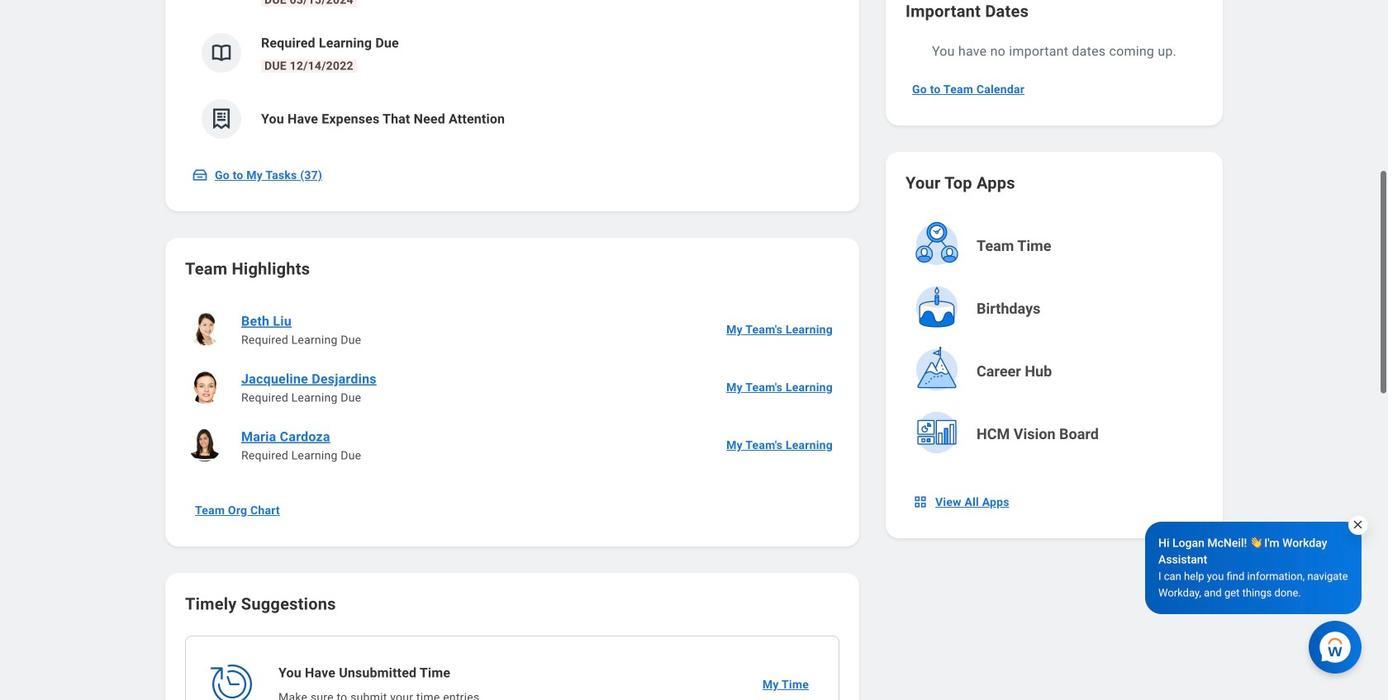 Task type: describe. For each thing, give the bounding box(es) containing it.
x image
[[1352, 519, 1364, 531]]

1 list from the top
[[185, 0, 839, 152]]



Task type: vqa. For each thing, say whether or not it's contained in the screenshot.
INBOX icon
yes



Task type: locate. For each thing, give the bounding box(es) containing it.
nbox image
[[912, 494, 929, 511]]

inbox image
[[192, 167, 208, 183]]

0 vertical spatial list
[[185, 0, 839, 152]]

list
[[185, 0, 839, 152], [185, 301, 839, 474]]

dashboard expenses image
[[209, 107, 234, 131]]

1 vertical spatial list
[[185, 301, 839, 474]]

book open image
[[209, 40, 234, 65]]

2 list from the top
[[185, 301, 839, 474]]



